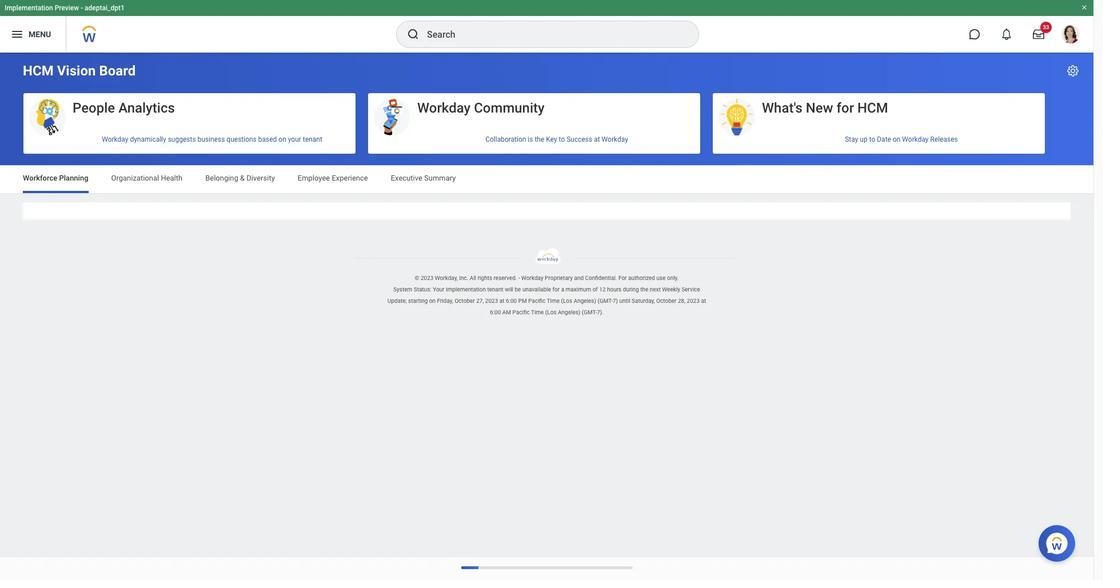 Task type: locate. For each thing, give the bounding box(es) containing it.
weekly
[[663, 287, 681, 293]]

pacific down unavailable
[[529, 298, 546, 304]]

0 horizontal spatial october
[[455, 298, 475, 304]]

1 october from the left
[[455, 298, 475, 304]]

1 vertical spatial -
[[519, 275, 520, 281]]

workforce planning
[[23, 174, 88, 182]]

workday inside button
[[418, 100, 471, 116]]

hcm down menu
[[23, 63, 54, 79]]

1 horizontal spatial (los
[[561, 298, 573, 304]]

next
[[650, 287, 661, 293]]

saturday,
[[632, 298, 655, 304]]

the inside collaboration is the key to success at workday link
[[535, 135, 545, 143]]

1 vertical spatial for
[[553, 287, 560, 293]]

1 vertical spatial hcm
[[858, 100, 889, 116]]

(gmt- down 12
[[598, 298, 613, 304]]

0 horizontal spatial on
[[279, 135, 286, 143]]

for right new
[[837, 100, 855, 116]]

- inside menu banner
[[81, 4, 83, 12]]

your
[[433, 287, 445, 293]]

all
[[470, 275, 477, 281]]

0 horizontal spatial the
[[535, 135, 545, 143]]

hcm up stay up to date on workday releases link at the right top of the page
[[858, 100, 889, 116]]

2023 right ©
[[421, 275, 434, 281]]

releases
[[931, 135, 959, 143]]

october
[[455, 298, 475, 304], [657, 298, 677, 304]]

1 horizontal spatial 6:00
[[506, 298, 517, 304]]

0 horizontal spatial (los
[[546, 309, 557, 316]]

until
[[620, 298, 631, 304]]

1 horizontal spatial the
[[641, 287, 649, 293]]

1 horizontal spatial october
[[657, 298, 677, 304]]

of
[[593, 287, 598, 293]]

hcm inside button
[[858, 100, 889, 116]]

is
[[528, 135, 533, 143]]

executive
[[391, 174, 423, 182]]

0 vertical spatial (gmt-
[[598, 298, 613, 304]]

am
[[503, 309, 511, 316]]

for
[[619, 275, 627, 281]]

inbox large image
[[1034, 29, 1045, 40]]

1 vertical spatial tenant
[[488, 287, 504, 293]]

confidential.
[[585, 275, 617, 281]]

workday community
[[418, 100, 545, 116]]

0 vertical spatial pacific
[[529, 298, 546, 304]]

use
[[657, 275, 666, 281]]

1 vertical spatial (los
[[546, 309, 557, 316]]

0 horizontal spatial time
[[531, 309, 544, 316]]

27,
[[477, 298, 484, 304]]

tab list
[[11, 166, 1083, 193]]

1 horizontal spatial to
[[870, 135, 876, 143]]

on right date
[[893, 135, 901, 143]]

0 vertical spatial 6:00
[[506, 298, 517, 304]]

belonging
[[205, 174, 238, 182]]

what's new for hcm
[[762, 100, 889, 116]]

time
[[547, 298, 560, 304], [531, 309, 544, 316]]

organizational health
[[111, 174, 183, 182]]

2 horizontal spatial at
[[702, 298, 707, 304]]

0 horizontal spatial implementation
[[5, 4, 53, 12]]

on
[[279, 135, 286, 143], [893, 135, 901, 143], [429, 298, 436, 304]]

1 horizontal spatial -
[[519, 275, 520, 281]]

&
[[240, 174, 245, 182]]

1 vertical spatial (gmt-
[[582, 309, 597, 316]]

a
[[561, 287, 565, 293]]

tenant inside main content
[[303, 135, 322, 143]]

0 vertical spatial the
[[535, 135, 545, 143]]

(gmt-
[[598, 298, 613, 304], [582, 309, 597, 316]]

board
[[99, 63, 136, 79]]

tenant right your
[[303, 135, 322, 143]]

6:00 left pm
[[506, 298, 517, 304]]

pacific down pm
[[513, 309, 530, 316]]

tab list containing workforce planning
[[11, 166, 1083, 193]]

based
[[258, 135, 277, 143]]

1 vertical spatial the
[[641, 287, 649, 293]]

pacific
[[529, 298, 546, 304], [513, 309, 530, 316]]

tenant inside © 2023 workday, inc. all rights reserved. - workday proprietary and confidential. for authorized use only. system status: your implementation tenant will be unavailable for a maximum of 12 hours during the next weekly service update; starting on friday, october 27, 2023 at 6:00 pm pacific time (los angeles) (gmt-7) until saturday, october 28, 2023 at 6:00 am pacific time (los angeles) (gmt-7).
[[488, 287, 504, 293]]

1 horizontal spatial (gmt-
[[598, 298, 613, 304]]

7).
[[597, 309, 604, 316]]

to right up
[[870, 135, 876, 143]]

the
[[535, 135, 545, 143], [641, 287, 649, 293]]

1 horizontal spatial for
[[837, 100, 855, 116]]

0 horizontal spatial to
[[559, 135, 565, 143]]

adeptai_dpt1
[[85, 4, 125, 12]]

main content containing hcm vision board
[[0, 53, 1094, 230]]

6:00 left am at left
[[490, 309, 501, 316]]

(los down unavailable
[[546, 309, 557, 316]]

1 vertical spatial 6:00
[[490, 309, 501, 316]]

for inside button
[[837, 100, 855, 116]]

angeles) down the maximum
[[574, 298, 597, 304]]

1 horizontal spatial tenant
[[488, 287, 504, 293]]

0 vertical spatial tenant
[[303, 135, 322, 143]]

angeles) down a
[[558, 309, 581, 316]]

october down weekly
[[657, 298, 677, 304]]

reserved.
[[494, 275, 517, 281]]

implementation up "menu" 'dropdown button'
[[5, 4, 53, 12]]

- up the be
[[519, 275, 520, 281]]

stay
[[846, 135, 859, 143]]

workday
[[418, 100, 471, 116], [102, 135, 128, 143], [602, 135, 629, 143], [903, 135, 929, 143], [522, 275, 544, 281]]

to inside collaboration is the key to success at workday link
[[559, 135, 565, 143]]

0 horizontal spatial hcm
[[23, 63, 54, 79]]

Search Workday  search field
[[427, 22, 676, 47]]

implementation down inc.
[[446, 287, 486, 293]]

1 horizontal spatial 2023
[[486, 298, 498, 304]]

hcm
[[23, 63, 54, 79], [858, 100, 889, 116]]

33
[[1043, 24, 1050, 30]]

to right key
[[559, 135, 565, 143]]

for left a
[[553, 287, 560, 293]]

the inside © 2023 workday, inc. all rights reserved. - workday proprietary and confidential. for authorized use only. system status: your implementation tenant will be unavailable for a maximum of 12 hours during the next weekly service update; starting on friday, october 27, 2023 at 6:00 pm pacific time (los angeles) (gmt-7) until saturday, october 28, 2023 at 6:00 am pacific time (los angeles) (gmt-7).
[[641, 287, 649, 293]]

2023 right "27,"
[[486, 298, 498, 304]]

notifications large image
[[1002, 29, 1013, 40]]

the right is
[[535, 135, 545, 143]]

33 button
[[1027, 22, 1052, 47]]

main content
[[0, 53, 1094, 230]]

1 to from the left
[[559, 135, 565, 143]]

what's new for hcm button
[[713, 93, 1046, 136]]

1 horizontal spatial at
[[594, 135, 600, 143]]

on left "friday,"
[[429, 298, 436, 304]]

footer
[[0, 248, 1094, 319]]

1 horizontal spatial hcm
[[858, 100, 889, 116]]

©
[[415, 275, 420, 281]]

(los
[[561, 298, 573, 304], [546, 309, 557, 316]]

0 horizontal spatial for
[[553, 287, 560, 293]]

implementation
[[5, 4, 53, 12], [446, 287, 486, 293]]

at
[[594, 135, 600, 143], [500, 298, 505, 304], [702, 298, 707, 304]]

1 horizontal spatial time
[[547, 298, 560, 304]]

proprietary
[[545, 275, 573, 281]]

tenant left will
[[488, 287, 504, 293]]

for
[[837, 100, 855, 116], [553, 287, 560, 293]]

at right 28,
[[702, 298, 707, 304]]

people analytics
[[73, 100, 175, 116]]

profile logan mcneil image
[[1062, 25, 1080, 46]]

to
[[559, 135, 565, 143], [870, 135, 876, 143]]

summary
[[424, 174, 456, 182]]

for inside © 2023 workday, inc. all rights reserved. - workday proprietary and confidential. for authorized use only. system status: your implementation tenant will be unavailable for a maximum of 12 hours during the next weekly service update; starting on friday, october 27, 2023 at 6:00 pm pacific time (los angeles) (gmt-7) until saturday, october 28, 2023 at 6:00 am pacific time (los angeles) (gmt-7).
[[553, 287, 560, 293]]

0 horizontal spatial at
[[500, 298, 505, 304]]

2023 right 28,
[[687, 298, 700, 304]]

new
[[806, 100, 834, 116]]

configure this page image
[[1067, 64, 1080, 78]]

0 vertical spatial -
[[81, 4, 83, 12]]

on left your
[[279, 135, 286, 143]]

1 horizontal spatial on
[[429, 298, 436, 304]]

2 to from the left
[[870, 135, 876, 143]]

- right preview
[[81, 4, 83, 12]]

inc.
[[459, 275, 469, 281]]

(gmt- down the of
[[582, 309, 597, 316]]

october left "27,"
[[455, 298, 475, 304]]

tenant
[[303, 135, 322, 143], [488, 287, 504, 293]]

0 vertical spatial for
[[837, 100, 855, 116]]

0 vertical spatial implementation
[[5, 4, 53, 12]]

the left next
[[641, 287, 649, 293]]

1 horizontal spatial implementation
[[446, 287, 486, 293]]

0 vertical spatial time
[[547, 298, 560, 304]]

authorized
[[629, 275, 656, 281]]

friday,
[[437, 298, 454, 304]]

(los down a
[[561, 298, 573, 304]]

0 horizontal spatial -
[[81, 4, 83, 12]]

1 vertical spatial implementation
[[446, 287, 486, 293]]

6:00
[[506, 298, 517, 304], [490, 309, 501, 316]]

tab list inside main content
[[11, 166, 1083, 193]]

be
[[515, 287, 521, 293]]

0 horizontal spatial tenant
[[303, 135, 322, 143]]

at up am at left
[[500, 298, 505, 304]]

at right 'success'
[[594, 135, 600, 143]]

workday,
[[435, 275, 458, 281]]



Task type: vqa. For each thing, say whether or not it's contained in the screenshot.
to to the left
yes



Task type: describe. For each thing, give the bounding box(es) containing it.
belonging & diversity
[[205, 174, 275, 182]]

during
[[623, 287, 639, 293]]

dynamically
[[130, 135, 166, 143]]

1 vertical spatial time
[[531, 309, 544, 316]]

business
[[198, 135, 225, 143]]

0 vertical spatial (los
[[561, 298, 573, 304]]

workday dynamically suggests business questions based on your tenant
[[102, 135, 322, 143]]

employee experience
[[298, 174, 368, 182]]

0 vertical spatial angeles)
[[574, 298, 597, 304]]

workday dynamically suggests business questions based on your tenant link
[[23, 131, 356, 148]]

© 2023 workday, inc. all rights reserved. - workday proprietary and confidential. for authorized use only. system status: your implementation tenant will be unavailable for a maximum of 12 hours during the next weekly service update; starting on friday, october 27, 2023 at 6:00 pm pacific time (los angeles) (gmt-7) until saturday, october 28, 2023 at 6:00 am pacific time (los angeles) (gmt-7).
[[388, 275, 707, 316]]

employee
[[298, 174, 330, 182]]

menu banner
[[0, 0, 1094, 53]]

hcm vision board
[[23, 63, 136, 79]]

workday community button
[[368, 93, 701, 136]]

questions
[[227, 135, 257, 143]]

planning
[[59, 174, 88, 182]]

status:
[[414, 287, 432, 293]]

stay up to date on workday releases
[[846, 135, 959, 143]]

preview
[[55, 4, 79, 12]]

close environment banner image
[[1082, 4, 1089, 11]]

menu
[[29, 30, 51, 39]]

your
[[288, 135, 301, 143]]

health
[[161, 174, 183, 182]]

collaboration
[[486, 135, 526, 143]]

service
[[682, 287, 701, 293]]

people analytics button
[[23, 93, 356, 136]]

0 horizontal spatial (gmt-
[[582, 309, 597, 316]]

0 horizontal spatial 6:00
[[490, 309, 501, 316]]

12
[[600, 287, 606, 293]]

unavailable
[[523, 287, 551, 293]]

to inside stay up to date on workday releases link
[[870, 135, 876, 143]]

2 october from the left
[[657, 298, 677, 304]]

collaboration is the key to success at workday link
[[368, 131, 701, 148]]

collaboration is the key to success at workday
[[486, 135, 629, 143]]

2 horizontal spatial on
[[893, 135, 901, 143]]

footer containing © 2023 workday, inc. all rights reserved. - workday proprietary and confidential. for authorized use only. system status: your implementation tenant will be unavailable for a maximum of 12 hours during the next weekly service update; starting on friday, october 27, 2023 at 6:00 pm pacific time (los angeles) (gmt-7) until saturday, october 28, 2023 at 6:00 am pacific time (los angeles) (gmt-7).
[[0, 248, 1094, 319]]

7)
[[613, 298, 618, 304]]

rights
[[478, 275, 493, 281]]

on inside © 2023 workday, inc. all rights reserved. - workday proprietary and confidential. for authorized use only. system status: your implementation tenant will be unavailable for a maximum of 12 hours during the next weekly service update; starting on friday, october 27, 2023 at 6:00 pm pacific time (los angeles) (gmt-7) until saturday, october 28, 2023 at 6:00 am pacific time (los angeles) (gmt-7).
[[429, 298, 436, 304]]

search image
[[407, 27, 420, 41]]

1 vertical spatial pacific
[[513, 309, 530, 316]]

28,
[[678, 298, 686, 304]]

maximum
[[566, 287, 592, 293]]

implementation preview -   adeptai_dpt1
[[5, 4, 125, 12]]

implementation inside menu banner
[[5, 4, 53, 12]]

1 vertical spatial angeles)
[[558, 309, 581, 316]]

experience
[[332, 174, 368, 182]]

only.
[[667, 275, 679, 281]]

key
[[546, 135, 557, 143]]

executive summary
[[391, 174, 456, 182]]

people
[[73, 100, 115, 116]]

system
[[394, 287, 413, 293]]

starting
[[408, 298, 428, 304]]

what's
[[762, 100, 803, 116]]

0 vertical spatial hcm
[[23, 63, 54, 79]]

analytics
[[119, 100, 175, 116]]

up
[[860, 135, 868, 143]]

suggests
[[168, 135, 196, 143]]

0 horizontal spatial 2023
[[421, 275, 434, 281]]

workday inside © 2023 workday, inc. all rights reserved. - workday proprietary and confidential. for authorized use only. system status: your implementation tenant will be unavailable for a maximum of 12 hours during the next weekly service update; starting on friday, october 27, 2023 at 6:00 pm pacific time (los angeles) (gmt-7) until saturday, october 28, 2023 at 6:00 am pacific time (los angeles) (gmt-7).
[[522, 275, 544, 281]]

hours
[[607, 287, 622, 293]]

success
[[567, 135, 593, 143]]

update;
[[388, 298, 407, 304]]

will
[[505, 287, 514, 293]]

date
[[878, 135, 892, 143]]

- inside © 2023 workday, inc. all rights reserved. - workday proprietary and confidential. for authorized use only. system status: your implementation tenant will be unavailable for a maximum of 12 hours during the next weekly service update; starting on friday, october 27, 2023 at 6:00 pm pacific time (los angeles) (gmt-7) until saturday, october 28, 2023 at 6:00 am pacific time (los angeles) (gmt-7).
[[519, 275, 520, 281]]

pm
[[519, 298, 527, 304]]

diversity
[[247, 174, 275, 182]]

justify image
[[10, 27, 24, 41]]

organizational
[[111, 174, 159, 182]]

workforce
[[23, 174, 57, 182]]

at inside main content
[[594, 135, 600, 143]]

stay up to date on workday releases link
[[713, 131, 1046, 148]]

and
[[575, 275, 584, 281]]

menu button
[[0, 16, 66, 53]]

implementation inside © 2023 workday, inc. all rights reserved. - workday proprietary and confidential. for authorized use only. system status: your implementation tenant will be unavailable for a maximum of 12 hours during the next weekly service update; starting on friday, october 27, 2023 at 6:00 pm pacific time (los angeles) (gmt-7) until saturday, october 28, 2023 at 6:00 am pacific time (los angeles) (gmt-7).
[[446, 287, 486, 293]]

2 horizontal spatial 2023
[[687, 298, 700, 304]]

vision
[[57, 63, 96, 79]]

community
[[474, 100, 545, 116]]



